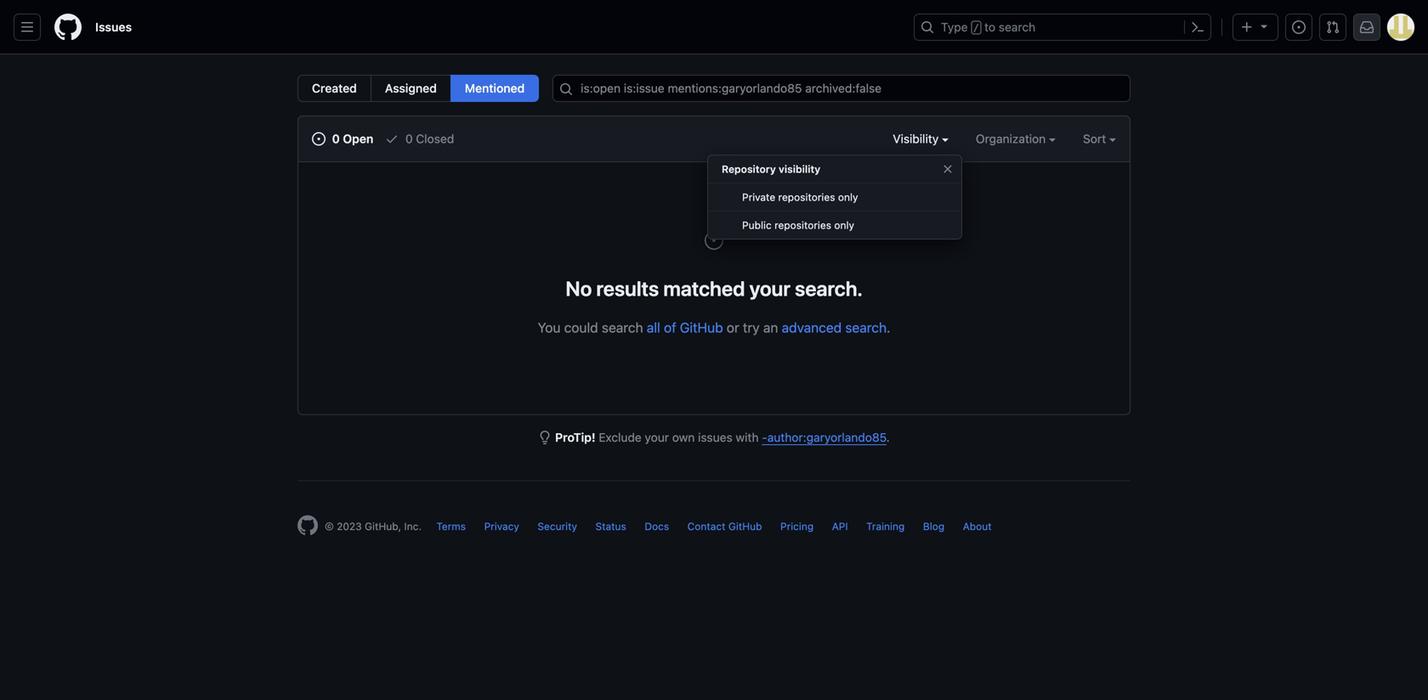 Task type: locate. For each thing, give the bounding box(es) containing it.
0 left open
[[332, 132, 340, 146]]

1 vertical spatial issue opened image
[[312, 132, 326, 146]]

0
[[332, 132, 340, 146], [406, 132, 413, 146]]

0 vertical spatial repositories
[[779, 191, 836, 203]]

©
[[325, 521, 334, 533]]

0 for closed
[[406, 132, 413, 146]]

1 vertical spatial your
[[645, 431, 669, 445]]

1 horizontal spatial your
[[750, 277, 791, 301]]

issues element
[[298, 75, 539, 102]]

closed
[[416, 132, 454, 146]]

0 horizontal spatial issue opened image
[[312, 132, 326, 146]]

only down "private repositories only" link
[[835, 219, 855, 231]]

0 vertical spatial only
[[838, 191, 859, 203]]

0 horizontal spatial 0
[[332, 132, 340, 146]]

search
[[999, 20, 1036, 34], [602, 320, 643, 336], [846, 320, 887, 336]]

only up the public repositories only link
[[838, 191, 859, 203]]

0 vertical spatial github
[[680, 320, 723, 336]]

github
[[680, 320, 723, 336], [729, 521, 762, 533]]

homepage image
[[54, 14, 82, 41], [298, 516, 318, 536]]

only for public repositories only
[[835, 219, 855, 231]]

1 vertical spatial only
[[835, 219, 855, 231]]

github right of
[[680, 320, 723, 336]]

search down the search.
[[846, 320, 887, 336]]

0 vertical spatial issue opened image
[[1293, 20, 1306, 34]]

0 vertical spatial homepage image
[[54, 14, 82, 41]]

repositories down the private repositories only
[[775, 219, 832, 231]]

0 inside 0 open link
[[332, 132, 340, 146]]

created
[[312, 81, 357, 95]]

search right to
[[999, 20, 1036, 34]]

only
[[838, 191, 859, 203], [835, 219, 855, 231]]

issue opened image
[[1293, 20, 1306, 34], [312, 132, 326, 146]]

to
[[985, 20, 996, 34]]

1 horizontal spatial search
[[846, 320, 887, 336]]

issues
[[698, 431, 733, 445]]

pricing
[[781, 521, 814, 533]]

1 vertical spatial github
[[729, 521, 762, 533]]

advanced search link
[[782, 320, 887, 336]]

search left all
[[602, 320, 643, 336]]

1 horizontal spatial github
[[729, 521, 762, 533]]

own
[[673, 431, 695, 445]]

inc.
[[404, 521, 422, 533]]

issue opened image left 0 open
[[312, 132, 326, 146]]

your left own
[[645, 431, 669, 445]]

.
[[887, 320, 891, 336], [887, 431, 890, 445]]

protip!
[[555, 431, 596, 445]]

/
[[974, 22, 980, 34]]

0 vertical spatial your
[[750, 277, 791, 301]]

check image
[[385, 132, 399, 146]]

0 horizontal spatial your
[[645, 431, 669, 445]]

issues
[[95, 20, 132, 34]]

your up an
[[750, 277, 791, 301]]

Issues search field
[[553, 75, 1131, 102]]

visibility
[[779, 163, 821, 175]]

homepage image left ©
[[298, 516, 318, 536]]

repositories
[[779, 191, 836, 203], [775, 219, 832, 231]]

all of github link
[[647, 320, 723, 336]]

0 inside 0 closed link
[[406, 132, 413, 146]]

1 0 from the left
[[332, 132, 340, 146]]

author:garyorlando85
[[768, 431, 887, 445]]

homepage image left issues at left
[[54, 14, 82, 41]]

no
[[566, 277, 592, 301]]

search image
[[560, 82, 573, 96]]

0 horizontal spatial search
[[602, 320, 643, 336]]

repositories for private
[[779, 191, 836, 203]]

or
[[727, 320, 740, 336]]

open
[[343, 132, 374, 146]]

private repositories only
[[742, 191, 859, 203]]

0 horizontal spatial homepage image
[[54, 14, 82, 41]]

type / to search
[[941, 20, 1036, 34]]

issue opened image left git pull request image
[[1293, 20, 1306, 34]]

0 closed link
[[385, 130, 454, 148]]

matched
[[664, 277, 745, 301]]

0 right "check" icon
[[406, 132, 413, 146]]

1 vertical spatial repositories
[[775, 219, 832, 231]]

1 horizontal spatial homepage image
[[298, 516, 318, 536]]

could
[[564, 320, 599, 336]]

visibility button
[[893, 130, 949, 148]]

private repositories only link
[[708, 184, 962, 212]]

you could search all of github or try an advanced search .
[[538, 320, 891, 336]]

Search all issues text field
[[553, 75, 1131, 102]]

security
[[538, 521, 577, 533]]

0 closed
[[402, 132, 454, 146]]

repository visibility
[[722, 163, 821, 175]]

status
[[596, 521, 627, 533]]

with
[[736, 431, 759, 445]]

created link
[[298, 75, 371, 102]]

1 horizontal spatial 0
[[406, 132, 413, 146]]

0 vertical spatial .
[[887, 320, 891, 336]]

training link
[[867, 521, 905, 533]]

docs
[[645, 521, 669, 533]]

your
[[750, 277, 791, 301], [645, 431, 669, 445]]

2 0 from the left
[[406, 132, 413, 146]]

-
[[762, 431, 768, 445]]

light bulb image
[[539, 431, 552, 445]]

repositories down visibility
[[779, 191, 836, 203]]

0 horizontal spatial github
[[680, 320, 723, 336]]

github right contact
[[729, 521, 762, 533]]



Task type: describe. For each thing, give the bounding box(es) containing it.
repository
[[722, 163, 776, 175]]

type
[[941, 20, 968, 34]]

organization button
[[976, 130, 1056, 148]]

sort button
[[1084, 130, 1117, 148]]

command palette image
[[1192, 20, 1205, 34]]

2023
[[337, 521, 362, 533]]

pricing link
[[781, 521, 814, 533]]

close menu image
[[941, 162, 955, 176]]

issue opened image
[[704, 230, 725, 251]]

an
[[764, 320, 779, 336]]

security link
[[538, 521, 577, 533]]

api link
[[832, 521, 848, 533]]

contact github link
[[688, 521, 762, 533]]

private
[[742, 191, 776, 203]]

privacy
[[484, 521, 520, 533]]

0 for open
[[332, 132, 340, 146]]

visibility
[[893, 132, 942, 146]]

public repositories only
[[742, 219, 855, 231]]

1 vertical spatial .
[[887, 431, 890, 445]]

blog
[[923, 521, 945, 533]]

plus image
[[1241, 20, 1254, 34]]

1 horizontal spatial issue opened image
[[1293, 20, 1306, 34]]

results
[[597, 277, 659, 301]]

-author:garyorlando85 link
[[762, 431, 887, 445]]

try
[[743, 320, 760, 336]]

1 vertical spatial homepage image
[[298, 516, 318, 536]]

sort
[[1084, 132, 1107, 146]]

assigned link
[[371, 75, 451, 102]]

github,
[[365, 521, 401, 533]]

training
[[867, 521, 905, 533]]

notifications image
[[1361, 20, 1374, 34]]

organization
[[976, 132, 1050, 146]]

assigned
[[385, 81, 437, 95]]

protip! exclude your own issues with -author:garyorlando85 .
[[555, 431, 890, 445]]

only for private repositories only
[[838, 191, 859, 203]]

contact
[[688, 521, 726, 533]]

contact github
[[688, 521, 762, 533]]

exclude
[[599, 431, 642, 445]]

issue opened image inside 0 open link
[[312, 132, 326, 146]]

© 2023 github, inc.
[[325, 521, 422, 533]]

advanced
[[782, 320, 842, 336]]

status link
[[596, 521, 627, 533]]

repositories for public
[[775, 219, 832, 231]]

public
[[742, 219, 772, 231]]

terms
[[437, 521, 466, 533]]

search.
[[795, 277, 863, 301]]

of
[[664, 320, 677, 336]]

terms link
[[437, 521, 466, 533]]

no results matched your search.
[[566, 277, 863, 301]]

triangle down image
[[1258, 19, 1271, 33]]

about
[[963, 521, 992, 533]]

api
[[832, 521, 848, 533]]

you
[[538, 320, 561, 336]]

0 open link
[[312, 130, 374, 148]]

public repositories only link
[[708, 212, 962, 240]]

2 horizontal spatial search
[[999, 20, 1036, 34]]

about link
[[963, 521, 992, 533]]

all
[[647, 320, 661, 336]]

blog link
[[923, 521, 945, 533]]

docs link
[[645, 521, 669, 533]]

privacy link
[[484, 521, 520, 533]]

0 open
[[329, 132, 374, 146]]

git pull request image
[[1327, 20, 1340, 34]]



Task type: vqa. For each thing, say whether or not it's contained in the screenshot.
"/" within TYPE / TO SEARCH
no



